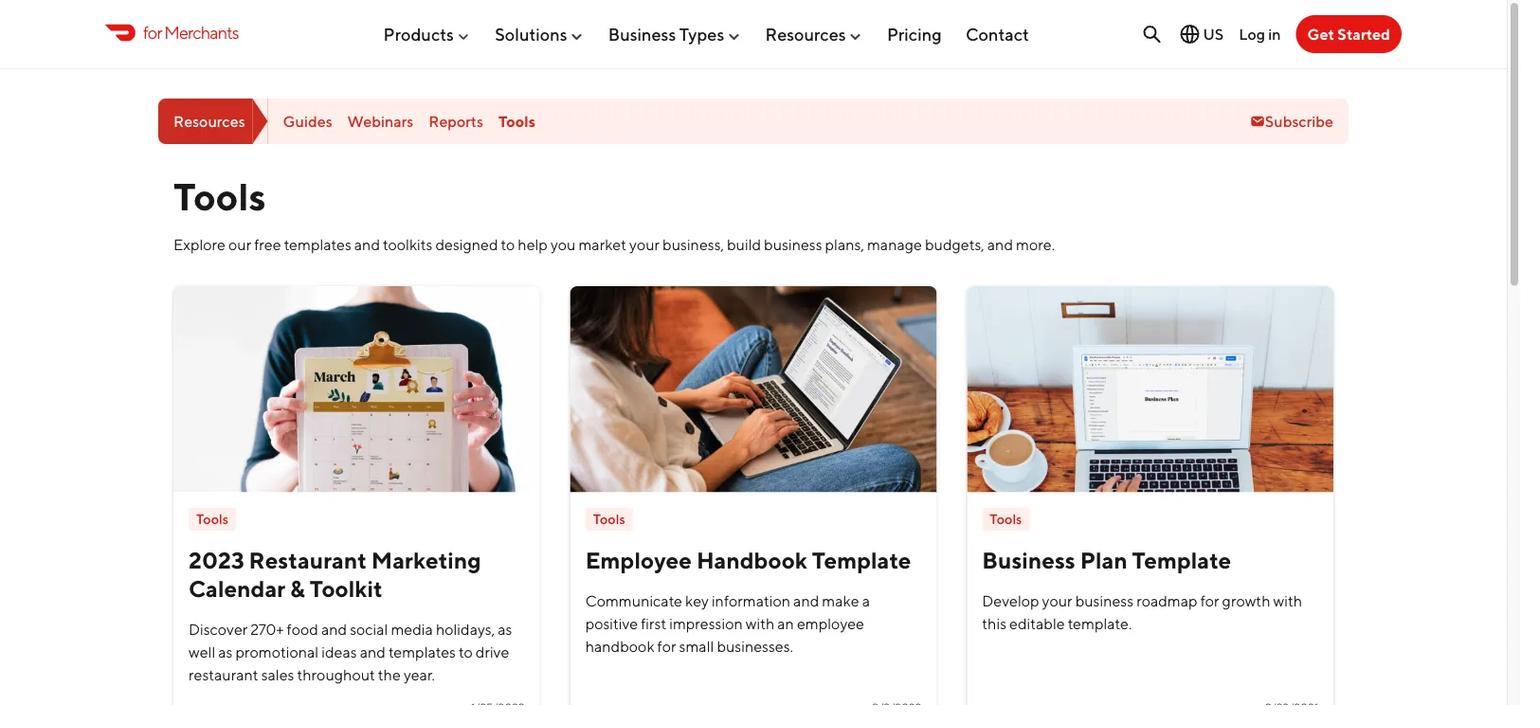 Task type: vqa. For each thing, say whether or not it's contained in the screenshot.
toolkits
yes



Task type: describe. For each thing, give the bounding box(es) containing it.
discover 270+ food and social media holidays, as well as promotional ideas and templates to drive restaurant sales throughout the year.
[[189, 620, 512, 684]]

solutions
[[495, 24, 567, 44]]

handbook
[[586, 637, 655, 656]]

1 vertical spatial resources link
[[158, 99, 268, 144]]

build
[[727, 236, 761, 254]]

promotional
[[236, 643, 319, 661]]

businesses.
[[717, 637, 793, 656]]

social
[[350, 620, 388, 638]]

get started
[[1308, 25, 1391, 43]]

&
[[290, 575, 305, 602]]

employee
[[586, 546, 692, 574]]

started
[[1338, 25, 1391, 43]]

0 horizontal spatial templates
[[284, 236, 352, 254]]

holidays,
[[436, 620, 495, 638]]

market
[[579, 236, 627, 254]]

toolkits
[[383, 236, 433, 254]]

small
[[679, 637, 714, 656]]

sales
[[261, 666, 294, 684]]

2023
[[189, 546, 244, 574]]

get started button
[[1296, 15, 1402, 53]]

business types link
[[609, 16, 742, 52]]

key
[[685, 592, 709, 610]]

business for business types
[[609, 24, 676, 44]]

designed
[[436, 236, 498, 254]]

log in
[[1239, 25, 1281, 43]]

template.
[[1068, 615, 1132, 633]]

template for business plan template
[[1133, 546, 1232, 574]]

to inside discover 270+ food and social media holidays, as well as promotional ideas and templates to drive restaurant sales throughout the year.
[[459, 643, 473, 661]]

restaurant
[[189, 666, 258, 684]]

for merchants link
[[105, 20, 239, 45]]

guides link
[[283, 112, 332, 130]]

first
[[641, 615, 667, 633]]

plans,
[[825, 236, 865, 254]]

employee handbook template on laptop image
[[570, 286, 937, 492]]

us
[[1204, 25, 1224, 43]]

employee handbook template
[[586, 546, 911, 574]]

business for business plan template
[[983, 546, 1076, 574]]

tools for employee handbook template
[[593, 511, 625, 527]]

pricing link
[[887, 16, 942, 52]]

develop your business roadmap for growth with this editable template.
[[983, 592, 1303, 633]]

this
[[983, 615, 1007, 633]]

discover
[[189, 620, 248, 638]]

guides
[[283, 112, 332, 130]]

tools right reports
[[499, 112, 536, 130]]

growth
[[1223, 592, 1271, 610]]

globe line image
[[1179, 23, 1202, 46]]

help
[[518, 236, 548, 254]]

free
[[254, 236, 281, 254]]

2023 restaurant marketing calendar & toolkit
[[189, 546, 481, 602]]

pricing
[[887, 24, 942, 44]]

year.
[[404, 666, 435, 684]]

an
[[778, 615, 794, 633]]

business,
[[663, 236, 724, 254]]

webinars link
[[348, 112, 414, 130]]

products
[[383, 24, 454, 44]]

business plan template
[[983, 546, 1232, 574]]

reports
[[429, 112, 483, 130]]

make
[[822, 592, 860, 610]]

log
[[1239, 25, 1266, 43]]

template for employee handbook template
[[812, 546, 911, 574]]

and left toolkits
[[354, 236, 380, 254]]

0 horizontal spatial business
[[764, 236, 823, 254]]

manage
[[867, 236, 922, 254]]

and down social
[[360, 643, 386, 661]]

resources 1208x1080 business plan template v01.01 image
[[967, 286, 1334, 492]]

0 vertical spatial resources link
[[766, 16, 863, 52]]

log in link
[[1239, 25, 1281, 43]]

communicate key information and make a positive first impression with an employee handbook for small businesses.
[[586, 592, 870, 656]]

you
[[551, 236, 576, 254]]

positive
[[586, 615, 638, 633]]

0 horizontal spatial for
[[143, 22, 162, 42]]

tools for business plan template
[[990, 511, 1022, 527]]

our
[[228, 236, 251, 254]]



Task type: locate. For each thing, give the bounding box(es) containing it.
toolkit
[[310, 575, 383, 602]]

for left growth
[[1201, 592, 1220, 610]]

roadmap
[[1137, 592, 1198, 610]]

template
[[812, 546, 911, 574], [1133, 546, 1232, 574]]

for inside communicate key information and make a positive first impression with an employee handbook for small businesses.
[[658, 637, 676, 656]]

0 horizontal spatial to
[[459, 643, 473, 661]]

1 vertical spatial resources
[[173, 112, 245, 130]]

tools up the employee
[[593, 511, 625, 527]]

reports link
[[429, 112, 483, 130]]

1 horizontal spatial with
[[1274, 592, 1303, 610]]

tools link for employee handbook template
[[586, 508, 633, 531]]

products link
[[383, 16, 471, 52]]

0 horizontal spatial business
[[609, 24, 676, 44]]

0 vertical spatial resources
[[766, 24, 846, 44]]

0 horizontal spatial your
[[630, 236, 660, 254]]

1 horizontal spatial template
[[1133, 546, 1232, 574]]

with
[[1274, 592, 1303, 610], [746, 615, 775, 633]]

media
[[391, 620, 433, 638]]

1 vertical spatial as
[[218, 643, 233, 661]]

communicate
[[586, 592, 683, 610]]

to down holidays,
[[459, 643, 473, 661]]

0 vertical spatial with
[[1274, 592, 1303, 610]]

information
[[712, 592, 791, 610]]

1 horizontal spatial resources
[[766, 24, 846, 44]]

270+
[[251, 620, 284, 638]]

with inside communicate key information and make a positive first impression with an employee handbook for small businesses.
[[746, 615, 775, 633]]

1 vertical spatial business
[[983, 546, 1076, 574]]

types
[[680, 24, 725, 44]]

business inside develop your business roadmap for growth with this editable template.
[[1076, 592, 1134, 610]]

webinars
[[348, 112, 414, 130]]

email icon image
[[1250, 114, 1266, 129]]

templates
[[284, 236, 352, 254], [389, 643, 456, 661]]

tools up our
[[173, 173, 266, 219]]

and up ideas
[[321, 620, 347, 638]]

0 vertical spatial business
[[764, 236, 823, 254]]

and up an
[[794, 592, 819, 610]]

tools up "2023" at bottom
[[196, 511, 229, 527]]

0 horizontal spatial resources link
[[158, 99, 268, 144]]

for
[[143, 22, 162, 42], [1201, 592, 1220, 610], [658, 637, 676, 656]]

contact
[[966, 24, 1030, 44]]

get
[[1308, 25, 1335, 43]]

your up editable
[[1042, 592, 1073, 610]]

merchants
[[164, 22, 239, 42]]

well
[[189, 643, 215, 661]]

develop
[[983, 592, 1040, 610]]

tools link right reports
[[499, 112, 536, 130]]

0 vertical spatial for
[[143, 22, 162, 42]]

as up "drive"
[[498, 620, 512, 638]]

1 horizontal spatial business
[[1076, 592, 1134, 610]]

in
[[1269, 25, 1281, 43]]

1 horizontal spatial as
[[498, 620, 512, 638]]

1 horizontal spatial resources link
[[766, 16, 863, 52]]

0 vertical spatial to
[[501, 236, 515, 254]]

tools
[[499, 112, 536, 130], [173, 173, 266, 219], [196, 511, 229, 527], [593, 511, 625, 527], [990, 511, 1022, 527]]

drive
[[476, 643, 509, 661]]

throughout
[[297, 666, 375, 684]]

for down first
[[658, 637, 676, 656]]

templates inside discover 270+ food and social media holidays, as well as promotional ideas and templates to drive restaurant sales throughout the year.
[[389, 643, 456, 661]]

templates up year.
[[389, 643, 456, 661]]

template up "roadmap"
[[1133, 546, 1232, 574]]

1 horizontal spatial for
[[658, 637, 676, 656]]

business up develop
[[983, 546, 1076, 574]]

1 vertical spatial for
[[1201, 592, 1220, 610]]

business left types
[[609, 24, 676, 44]]

to left the help
[[501, 236, 515, 254]]

business right build
[[764, 236, 823, 254]]

0 vertical spatial templates
[[284, 236, 352, 254]]

0 vertical spatial business
[[609, 24, 676, 44]]

tools link up "2023" at bottom
[[189, 508, 236, 531]]

0 horizontal spatial template
[[812, 546, 911, 574]]

budgets,
[[925, 236, 985, 254]]

template up a
[[812, 546, 911, 574]]

1 vertical spatial business
[[1076, 592, 1134, 610]]

tools link
[[499, 112, 536, 130], [189, 508, 236, 531], [586, 508, 633, 531], [983, 508, 1030, 531]]

impression
[[670, 615, 743, 633]]

0 horizontal spatial as
[[218, 643, 233, 661]]

1 horizontal spatial templates
[[389, 643, 456, 661]]

marketing
[[371, 546, 481, 574]]

1 horizontal spatial to
[[501, 236, 515, 254]]

1 vertical spatial to
[[459, 643, 473, 661]]

as up restaurant
[[218, 643, 233, 661]]

with up businesses.
[[746, 615, 775, 633]]

restaurant
[[249, 546, 367, 574]]

business types
[[609, 24, 725, 44]]

explore
[[173, 236, 226, 254]]

for merchants
[[143, 22, 239, 42]]

resources for resources link to the top
[[766, 24, 846, 44]]

business
[[609, 24, 676, 44], [983, 546, 1076, 574]]

1 vertical spatial your
[[1042, 592, 1073, 610]]

and inside communicate key information and make a positive first impression with an employee handbook for small businesses.
[[794, 592, 819, 610]]

tools for 2023 restaurant marketing calendar & toolkit
[[196, 511, 229, 527]]

ideas
[[322, 643, 357, 661]]

plan
[[1080, 546, 1128, 574]]

your
[[630, 236, 660, 254], [1042, 592, 1073, 610]]

templates right free
[[284, 236, 352, 254]]

the
[[378, 666, 401, 684]]

0 horizontal spatial resources
[[173, 112, 245, 130]]

1 horizontal spatial your
[[1042, 592, 1073, 610]]

1 vertical spatial with
[[746, 615, 775, 633]]

resources 1208x1080 2022 holiday calendar v01.01 image
[[173, 286, 540, 492]]

1 template from the left
[[812, 546, 911, 574]]

with right growth
[[1274, 592, 1303, 610]]

tools link for 2023 restaurant marketing calendar & toolkit
[[189, 508, 236, 531]]

for inside develop your business roadmap for growth with this editable template.
[[1201, 592, 1220, 610]]

employee
[[797, 615, 865, 633]]

business up template.
[[1076, 592, 1134, 610]]

editable
[[1010, 615, 1065, 633]]

1 vertical spatial templates
[[389, 643, 456, 661]]

2 vertical spatial for
[[658, 637, 676, 656]]

your inside develop your business roadmap for growth with this editable template.
[[1042, 592, 1073, 610]]

as
[[498, 620, 512, 638], [218, 643, 233, 661]]

calendar
[[189, 575, 285, 602]]

your right market at the top
[[630, 236, 660, 254]]

solutions link
[[495, 16, 585, 52]]

tools link up develop
[[983, 508, 1030, 531]]

resources for resources link to the bottom
[[173, 112, 245, 130]]

more.
[[1016, 236, 1055, 254]]

tools up develop
[[990, 511, 1022, 527]]

tools link for business plan template
[[983, 508, 1030, 531]]

tools link up the employee
[[586, 508, 633, 531]]

2 template from the left
[[1133, 546, 1232, 574]]

a
[[862, 592, 870, 610]]

subscribe
[[1266, 112, 1334, 130]]

business
[[764, 236, 823, 254], [1076, 592, 1134, 610]]

for left merchants
[[143, 22, 162, 42]]

contact link
[[966, 16, 1030, 52]]

1 horizontal spatial business
[[983, 546, 1076, 574]]

and left more.
[[988, 236, 1013, 254]]

handbook
[[697, 546, 808, 574]]

with inside develop your business roadmap for growth with this editable template.
[[1274, 592, 1303, 610]]

food
[[287, 620, 318, 638]]

0 vertical spatial your
[[630, 236, 660, 254]]

0 vertical spatial as
[[498, 620, 512, 638]]

0 horizontal spatial with
[[746, 615, 775, 633]]

2 horizontal spatial for
[[1201, 592, 1220, 610]]

resources
[[766, 24, 846, 44], [173, 112, 245, 130]]

and
[[354, 236, 380, 254], [988, 236, 1013, 254], [794, 592, 819, 610], [321, 620, 347, 638], [360, 643, 386, 661]]

resources link
[[766, 16, 863, 52], [158, 99, 268, 144]]

explore our free templates and toolkits designed to help you market your business, build business plans, manage budgets, and more.
[[173, 236, 1055, 254]]



